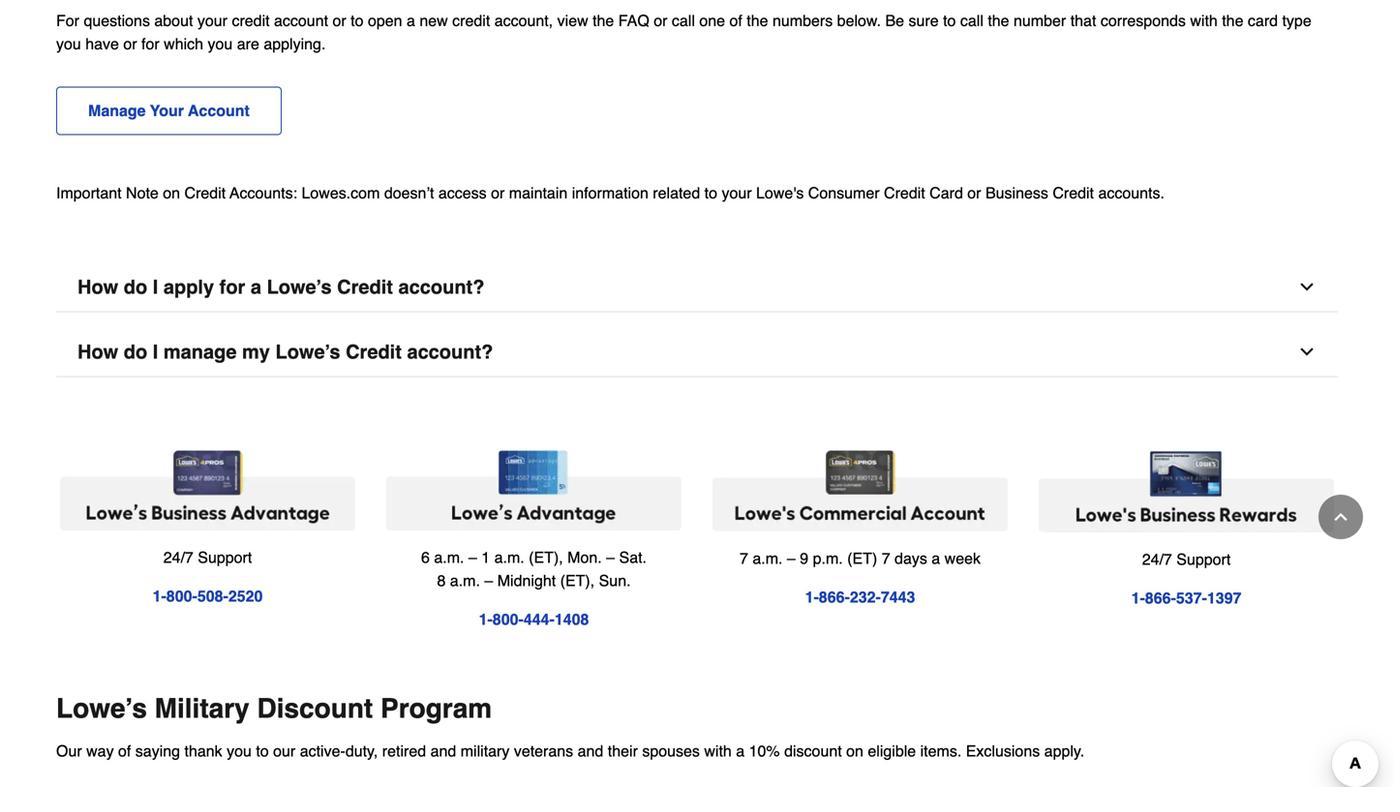 Task type: describe. For each thing, give the bounding box(es) containing it.
sure
[[909, 12, 939, 30]]

do for manage
[[124, 341, 147, 363]]

apply.
[[1045, 742, 1085, 760]]

1-800-508-2520 link
[[153, 587, 263, 605]]

account,
[[495, 12, 553, 30]]

which
[[164, 35, 203, 53]]

2 call from the left
[[961, 12, 984, 30]]

support for 2520
[[198, 548, 252, 566]]

1-800-508-2520
[[153, 587, 263, 605]]

be
[[886, 12, 905, 30]]

new
[[420, 12, 448, 30]]

lowe's
[[756, 184, 804, 202]]

800- for 508-
[[166, 587, 197, 605]]

how for how do i apply for a lowe's credit account?
[[77, 276, 118, 298]]

one
[[700, 12, 725, 30]]

how do i manage my lowe's credit account? button
[[56, 328, 1338, 377]]

or down questions
[[123, 35, 137, 53]]

24/7 support for 537-
[[1142, 550, 1231, 568]]

account
[[274, 12, 328, 30]]

1 and from the left
[[431, 742, 456, 760]]

to right sure
[[943, 12, 956, 30]]

how for how do i manage my lowe's credit account?
[[77, 341, 118, 363]]

lowe's commercial account credit card. image
[[713, 451, 1008, 532]]

sat.
[[619, 548, 647, 566]]

8
[[437, 572, 446, 590]]

mon.
[[568, 548, 602, 566]]

related
[[653, 184, 700, 202]]

to left "open"
[[351, 12, 364, 30]]

discount
[[257, 693, 373, 724]]

7 a.m. – 9 p.m. (et) 7 days a week
[[740, 550, 981, 568]]

our
[[273, 742, 296, 760]]

to right related
[[705, 184, 718, 202]]

faq
[[619, 12, 650, 30]]

our
[[56, 742, 82, 760]]

2 vertical spatial lowe's
[[56, 693, 147, 724]]

chevron up image
[[1332, 507, 1351, 527]]

444-
[[524, 610, 555, 628]]

1 vertical spatial (et),
[[560, 572, 595, 590]]

lowe's advantage credit card. image
[[386, 451, 682, 530]]

1 vertical spatial on
[[847, 742, 864, 760]]

maintain
[[509, 184, 568, 202]]

with inside for questions about your credit account or to open a new credit account, view the faq or call one of the numbers below. be sure to call the number that corresponds with the card type you have or for which  you are applying.
[[1190, 12, 1218, 30]]

number
[[1014, 12, 1066, 30]]

1- for 1-800-508-2520
[[153, 587, 166, 605]]

manage your account link
[[56, 87, 282, 135]]

card
[[930, 184, 963, 202]]

saying
[[135, 742, 180, 760]]

numbers
[[773, 12, 833, 30]]

1-866-232-7443
[[805, 589, 916, 606]]

that
[[1071, 12, 1097, 30]]

– down 1
[[485, 572, 493, 590]]

military
[[155, 693, 250, 724]]

duty,
[[346, 742, 378, 760]]

6 a.m. – 1 a.m. (et), mon. – sat. 8 a.m. – midnight (et), sun.
[[421, 548, 647, 590]]

credit inside button
[[337, 276, 393, 298]]

do for apply
[[124, 276, 147, 298]]

for
[[56, 12, 79, 30]]

1- for 1-800-444-1408
[[479, 610, 493, 628]]

manage
[[164, 341, 237, 363]]

1- for 1-866-537-1397
[[1132, 589, 1145, 607]]

lowe's business rewards credit card. image
[[1039, 451, 1334, 533]]

1 the from the left
[[593, 12, 614, 30]]

1-866-537-1397
[[1132, 589, 1242, 607]]

you left are
[[208, 35, 233, 53]]

way
[[86, 742, 114, 760]]

9
[[800, 550, 809, 568]]

508-
[[197, 587, 228, 605]]

800- for 444-
[[493, 610, 524, 628]]

or right access
[[491, 184, 505, 202]]

note
[[126, 184, 159, 202]]

2 7 from the left
[[882, 550, 891, 568]]

lowe's inside button
[[275, 341, 340, 363]]

1-800-444-1408 link
[[479, 610, 589, 628]]

537-
[[1176, 589, 1207, 607]]

24/7 for 866-
[[1142, 550, 1173, 568]]

sun.
[[599, 572, 631, 590]]

access
[[439, 184, 487, 202]]

questions
[[84, 12, 150, 30]]

1 horizontal spatial your
[[722, 184, 752, 202]]

discount
[[784, 742, 842, 760]]

exclusions
[[966, 742, 1040, 760]]

1-866-232-7443 link
[[805, 589, 916, 606]]

– left the 9
[[787, 550, 796, 568]]

232-
[[850, 589, 881, 606]]

are
[[237, 35, 259, 53]]

chevron down image
[[1298, 277, 1317, 297]]

have
[[85, 35, 119, 53]]

i for manage
[[153, 341, 158, 363]]

4 the from the left
[[1222, 12, 1244, 30]]

p.m.
[[813, 550, 843, 568]]

for inside button
[[220, 276, 245, 298]]

support for 1397
[[1177, 550, 1231, 568]]

account? inside how do i manage my lowe's credit account? button
[[407, 341, 493, 363]]

2 credit from the left
[[452, 12, 490, 30]]

how do i apply for a lowe's credit account? button
[[56, 263, 1338, 312]]

days
[[895, 550, 928, 568]]

1 call from the left
[[672, 12, 695, 30]]

information
[[572, 184, 649, 202]]

apply
[[164, 276, 214, 298]]

type
[[1283, 12, 1312, 30]]

1397
[[1207, 589, 1242, 607]]

– left 1
[[469, 548, 477, 566]]



Task type: locate. For each thing, give the bounding box(es) containing it.
10%
[[749, 742, 780, 760]]

below.
[[837, 12, 881, 30]]

do inside button
[[124, 276, 147, 298]]

1 do from the top
[[124, 276, 147, 298]]

lowe's right my on the top left of the page
[[275, 341, 340, 363]]

(et), up midnight
[[529, 548, 563, 566]]

24/7 up '1-800-508-2520' link
[[163, 548, 194, 566]]

or right faq at the top left of the page
[[654, 12, 668, 30]]

0 vertical spatial of
[[730, 12, 743, 30]]

0 horizontal spatial call
[[672, 12, 695, 30]]

1 horizontal spatial call
[[961, 12, 984, 30]]

the right view
[[593, 12, 614, 30]]

–
[[469, 548, 477, 566], [606, 548, 615, 566], [787, 550, 796, 568], [485, 572, 493, 590]]

for inside for questions about your credit account or to open a new credit account, view the faq or call one of the numbers below. be sure to call the number that corresponds with the card type you have or for which  you are applying.
[[141, 35, 160, 53]]

866-
[[819, 589, 850, 606], [1145, 589, 1176, 607]]

0 vertical spatial on
[[163, 184, 180, 202]]

business
[[986, 184, 1049, 202]]

with left card
[[1190, 12, 1218, 30]]

of inside for questions about your credit account or to open a new credit account, view the faq or call one of the numbers below. be sure to call the number that corresponds with the card type you have or for which  you are applying.
[[730, 12, 743, 30]]

0 vertical spatial how
[[77, 276, 118, 298]]

7443
[[881, 589, 916, 606]]

and
[[431, 742, 456, 760], [578, 742, 604, 760]]

a
[[407, 12, 415, 30], [251, 276, 261, 298], [932, 550, 941, 568], [736, 742, 745, 760]]

credit right new
[[452, 12, 490, 30]]

important
[[56, 184, 122, 202]]

week
[[945, 550, 981, 568]]

the
[[593, 12, 614, 30], [747, 12, 768, 30], [988, 12, 1010, 30], [1222, 12, 1244, 30]]

2520
[[228, 587, 263, 605]]

on right note
[[163, 184, 180, 202]]

the left numbers
[[747, 12, 768, 30]]

0 vertical spatial do
[[124, 276, 147, 298]]

0 vertical spatial for
[[141, 35, 160, 53]]

how do i manage my lowe's credit account?
[[77, 341, 493, 363]]

i inside how do i apply for a lowe's credit account? button
[[153, 276, 158, 298]]

consumer
[[808, 184, 880, 202]]

1 vertical spatial for
[[220, 276, 245, 298]]

credit inside button
[[346, 341, 402, 363]]

the left card
[[1222, 12, 1244, 30]]

their
[[608, 742, 638, 760]]

1 horizontal spatial 7
[[882, 550, 891, 568]]

1 horizontal spatial on
[[847, 742, 864, 760]]

1 horizontal spatial 24/7 support
[[1142, 550, 1231, 568]]

of right way
[[118, 742, 131, 760]]

1 vertical spatial 800-
[[493, 610, 524, 628]]

lowe's business advantage credit card. image
[[60, 451, 355, 530]]

for
[[141, 35, 160, 53], [220, 276, 245, 298]]

1 horizontal spatial 24/7
[[1142, 550, 1173, 568]]

scroll to top element
[[1319, 495, 1364, 539]]

lowes.com
[[302, 184, 380, 202]]

important note on credit accounts: lowes.com doesn't access or maintain information related to your lowe's consumer credit card or business credit accounts.
[[56, 184, 1165, 202]]

0 vertical spatial your
[[197, 12, 228, 30]]

2 and from the left
[[578, 742, 604, 760]]

lowe's up "how do i manage my lowe's credit account?"
[[267, 276, 332, 298]]

1 vertical spatial with
[[704, 742, 732, 760]]

card
[[1248, 12, 1278, 30]]

military
[[461, 742, 510, 760]]

7 left the 9
[[740, 550, 748, 568]]

1 credit from the left
[[232, 12, 270, 30]]

24/7 support up '1-800-508-2520' link
[[163, 548, 252, 566]]

7
[[740, 550, 748, 568], [882, 550, 891, 568]]

1 vertical spatial lowe's
[[275, 341, 340, 363]]

0 vertical spatial i
[[153, 276, 158, 298]]

a left new
[[407, 12, 415, 30]]

1 horizontal spatial credit
[[452, 12, 490, 30]]

i for apply
[[153, 276, 158, 298]]

24/7 support
[[163, 548, 252, 566], [1142, 550, 1231, 568]]

1- down the 9
[[805, 589, 819, 606]]

account? inside how do i apply for a lowe's credit account? button
[[399, 276, 485, 298]]

1 horizontal spatial with
[[1190, 12, 1218, 30]]

a up my on the top left of the page
[[251, 276, 261, 298]]

program
[[381, 693, 492, 724]]

a.m. right 1
[[494, 548, 525, 566]]

0 horizontal spatial 800-
[[166, 587, 197, 605]]

open
[[368, 12, 402, 30]]

1- left 508-
[[153, 587, 166, 605]]

thank
[[184, 742, 222, 760]]

credit
[[184, 184, 226, 202], [884, 184, 926, 202], [1053, 184, 1094, 202], [337, 276, 393, 298], [346, 341, 402, 363]]

a left '10%'
[[736, 742, 745, 760]]

of
[[730, 12, 743, 30], [118, 742, 131, 760]]

24/7 up 1-866-537-1397
[[1142, 550, 1173, 568]]

0 horizontal spatial 7
[[740, 550, 748, 568]]

do left apply
[[124, 276, 147, 298]]

0 vertical spatial (et),
[[529, 548, 563, 566]]

0 horizontal spatial and
[[431, 742, 456, 760]]

spouses
[[642, 742, 700, 760]]

(et), down mon.
[[560, 572, 595, 590]]

lowe's inside button
[[267, 276, 332, 298]]

or
[[333, 12, 346, 30], [654, 12, 668, 30], [123, 35, 137, 53], [491, 184, 505, 202], [968, 184, 981, 202]]

0 vertical spatial account?
[[399, 276, 485, 298]]

items.
[[921, 742, 962, 760]]

866- left 1397
[[1145, 589, 1176, 607]]

0 vertical spatial lowe's
[[267, 276, 332, 298]]

call right sure
[[961, 12, 984, 30]]

1 horizontal spatial for
[[220, 276, 245, 298]]

and left their
[[578, 742, 604, 760]]

credit up are
[[232, 12, 270, 30]]

do left manage
[[124, 341, 147, 363]]

your
[[197, 12, 228, 30], [722, 184, 752, 202]]

or right account
[[333, 12, 346, 30]]

accounts:
[[230, 184, 297, 202]]

you down "for"
[[56, 35, 81, 53]]

a.m. left the 9
[[753, 550, 783, 568]]

1-800-444-1408
[[479, 610, 589, 628]]

a.m.
[[434, 548, 464, 566], [494, 548, 525, 566], [753, 550, 783, 568], [450, 572, 480, 590]]

0 horizontal spatial for
[[141, 35, 160, 53]]

call left the one
[[672, 12, 695, 30]]

eligible
[[868, 742, 916, 760]]

0 horizontal spatial 24/7
[[163, 548, 194, 566]]

a right days
[[932, 550, 941, 568]]

do inside button
[[124, 341, 147, 363]]

0 horizontal spatial 24/7 support
[[163, 548, 252, 566]]

veterans
[[514, 742, 573, 760]]

your inside for questions about your credit account or to open a new credit account, view the faq or call one of the numbers below. be sure to call the number that corresponds with the card type you have or for which  you are applying.
[[197, 12, 228, 30]]

1 7 from the left
[[740, 550, 748, 568]]

you right thank
[[227, 742, 252, 760]]

of right the one
[[730, 12, 743, 30]]

how inside how do i apply for a lowe's credit account? button
[[77, 276, 118, 298]]

support up 537-
[[1177, 550, 1231, 568]]

1 vertical spatial of
[[118, 742, 131, 760]]

1- left 444- at bottom left
[[479, 610, 493, 628]]

0 vertical spatial with
[[1190, 12, 1218, 30]]

account
[[188, 102, 250, 120]]

2 i from the top
[[153, 341, 158, 363]]

to
[[351, 12, 364, 30], [943, 12, 956, 30], [705, 184, 718, 202], [256, 742, 269, 760]]

1 horizontal spatial support
[[1177, 550, 1231, 568]]

corresponds
[[1101, 12, 1186, 30]]

lowe's military discount program
[[56, 693, 492, 724]]

2 do from the top
[[124, 341, 147, 363]]

your up which
[[197, 12, 228, 30]]

doesn't
[[384, 184, 434, 202]]

1408
[[555, 610, 589, 628]]

1 how from the top
[[77, 276, 118, 298]]

24/7 support up 1-866-537-1397
[[1142, 550, 1231, 568]]

support up 508-
[[198, 548, 252, 566]]

24/7 for 800-
[[163, 548, 194, 566]]

– left "sat."
[[606, 548, 615, 566]]

1 vertical spatial your
[[722, 184, 752, 202]]

call
[[672, 12, 695, 30], [961, 12, 984, 30]]

or right "card"
[[968, 184, 981, 202]]

a inside for questions about your credit account or to open a new credit account, view the faq or call one of the numbers below. be sure to call the number that corresponds with the card type you have or for which  you are applying.
[[407, 12, 415, 30]]

(et)
[[848, 550, 878, 568]]

our way of saying thank you to our active-duty, retired and military veterans and their spouses with a 10% discount on eligible items. exclusions apply.
[[56, 742, 1085, 760]]

0 horizontal spatial your
[[197, 12, 228, 30]]

a inside button
[[251, 276, 261, 298]]

1- for 1-866-232-7443
[[805, 589, 819, 606]]

2 the from the left
[[747, 12, 768, 30]]

with left '10%'
[[704, 742, 732, 760]]

for questions about your credit account or to open a new credit account, view the faq or call one of the numbers below. be sure to call the number that corresponds with the card type you have or for which  you are applying.
[[56, 12, 1312, 53]]

support
[[198, 548, 252, 566], [1177, 550, 1231, 568]]

24/7 support for 508-
[[163, 548, 252, 566]]

800- left 2520
[[166, 587, 197, 605]]

do
[[124, 276, 147, 298], [124, 341, 147, 363]]

my
[[242, 341, 270, 363]]

800-
[[166, 587, 197, 605], [493, 610, 524, 628]]

866- down the p.m.
[[819, 589, 850, 606]]

your
[[150, 102, 184, 120]]

2 how from the top
[[77, 341, 118, 363]]

a.m. right 8
[[450, 572, 480, 590]]

7 right '(et)'
[[882, 550, 891, 568]]

chevron down image
[[1298, 342, 1317, 362]]

on left eligible
[[847, 742, 864, 760]]

1 horizontal spatial 800-
[[493, 610, 524, 628]]

account?
[[399, 276, 485, 298], [407, 341, 493, 363]]

retired
[[382, 742, 426, 760]]

how inside how do i manage my lowe's credit account? button
[[77, 341, 118, 363]]

800- down midnight
[[493, 610, 524, 628]]

1 i from the top
[[153, 276, 158, 298]]

applying.
[[264, 35, 326, 53]]

your left 'lowe's'
[[722, 184, 752, 202]]

for down about
[[141, 35, 160, 53]]

0 vertical spatial 800-
[[166, 587, 197, 605]]

1- left 537-
[[1132, 589, 1145, 607]]

1
[[482, 548, 490, 566]]

6
[[421, 548, 430, 566]]

active-
[[300, 742, 346, 760]]

866- for 537-
[[1145, 589, 1176, 607]]

1 horizontal spatial 866-
[[1145, 589, 1176, 607]]

0 horizontal spatial of
[[118, 742, 131, 760]]

0 horizontal spatial support
[[198, 548, 252, 566]]

the left number
[[988, 12, 1010, 30]]

1 vertical spatial i
[[153, 341, 158, 363]]

866- for 232-
[[819, 589, 850, 606]]

1 vertical spatial how
[[77, 341, 118, 363]]

(et),
[[529, 548, 563, 566], [560, 572, 595, 590]]

how do i apply for a lowe's credit account?
[[77, 276, 485, 298]]

i inside how do i manage my lowe's credit account? button
[[153, 341, 158, 363]]

1 vertical spatial do
[[124, 341, 147, 363]]

1 horizontal spatial and
[[578, 742, 604, 760]]

and right retired
[[431, 742, 456, 760]]

0 horizontal spatial on
[[163, 184, 180, 202]]

a.m. right 6
[[434, 548, 464, 566]]

for right apply
[[220, 276, 245, 298]]

1-
[[153, 587, 166, 605], [805, 589, 819, 606], [1132, 589, 1145, 607], [479, 610, 493, 628]]

0 horizontal spatial 866-
[[819, 589, 850, 606]]

with
[[1190, 12, 1218, 30], [704, 742, 732, 760]]

0 horizontal spatial credit
[[232, 12, 270, 30]]

1-866-537-1397 link
[[1132, 589, 1242, 607]]

1 horizontal spatial of
[[730, 12, 743, 30]]

to left our
[[256, 742, 269, 760]]

i left manage
[[153, 341, 158, 363]]

view
[[557, 12, 588, 30]]

lowe's up way
[[56, 693, 147, 724]]

3 the from the left
[[988, 12, 1010, 30]]

i left apply
[[153, 276, 158, 298]]

accounts.
[[1099, 184, 1165, 202]]

manage
[[88, 102, 146, 120]]

0 horizontal spatial with
[[704, 742, 732, 760]]

manage your account
[[88, 102, 250, 120]]

about
[[154, 12, 193, 30]]

24/7
[[163, 548, 194, 566], [1142, 550, 1173, 568]]

1 vertical spatial account?
[[407, 341, 493, 363]]



Task type: vqa. For each thing, say whether or not it's contained in the screenshot.


